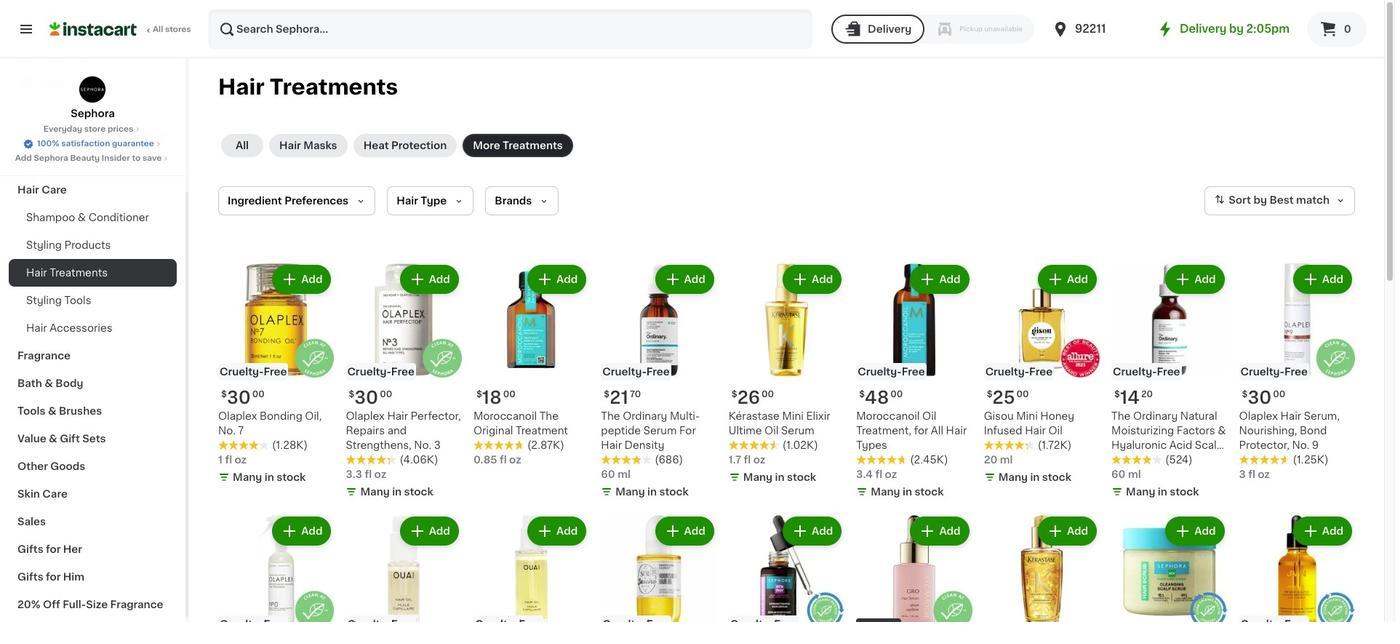 Task type: describe. For each thing, give the bounding box(es) containing it.
oz for 1.7 fl oz
[[754, 455, 766, 465]]

gifts for him
[[17, 572, 84, 582]]

tools & brushes
[[17, 406, 102, 416]]

ml for 21
[[618, 470, 631, 480]]

oz for 0.85 fl oz
[[510, 455, 522, 465]]

in for (1.28k)
[[265, 473, 274, 483]]

free for oil,
[[264, 367, 287, 377]]

all for all stores
[[153, 25, 163, 33]]

hair inside moroccanoil oil treatment, for all hair types
[[947, 426, 967, 436]]

1 fl oz
[[218, 455, 247, 465]]

care for hair care
[[42, 185, 67, 195]]

moroccanoil oil treatment, for all hair types
[[857, 412, 967, 451]]

free for perfector,
[[391, 367, 415, 377]]

1 horizontal spatial treatments
[[270, 76, 398, 98]]

skin care link
[[9, 480, 177, 508]]

delivery for delivery by 2:05pm
[[1181, 23, 1227, 34]]

sets
[[82, 434, 106, 444]]

$ for the ordinary multi- peptide serum for hair density
[[604, 390, 610, 399]]

bonding
[[260, 412, 303, 422]]

brands button
[[486, 186, 559, 215]]

hair down styling tools
[[26, 323, 47, 333]]

$ for olaplex bonding oil, no. 7
[[221, 390, 227, 399]]

by for delivery
[[1230, 23, 1245, 34]]

in for (1.72k)
[[1031, 473, 1040, 483]]

60 for 14
[[1112, 470, 1126, 480]]

sales link
[[9, 508, 177, 536]]

0 horizontal spatial 20
[[985, 455, 998, 465]]

service type group
[[832, 15, 1035, 44]]

by for sort
[[1254, 195, 1268, 205]]

moroccanoil for 18
[[474, 412, 537, 422]]

(686)
[[655, 455, 684, 465]]

other goods link
[[9, 453, 177, 480]]

product group containing 48
[[857, 262, 973, 503]]

ready
[[91, 130, 125, 140]]

many in stock for (686)
[[616, 487, 689, 497]]

cruelty-free for moroccanoil oil treatment, for all hair types
[[858, 367, 926, 377]]

& for shampoo & conditioner
[[78, 213, 86, 223]]

buy it again link
[[9, 39, 177, 68]]

styling for styling tools
[[26, 296, 62, 306]]

hair inside olaplex hair perfector, repairs and strengthens, no. 3
[[387, 412, 408, 422]]

1.7
[[729, 455, 742, 465]]

skin care
[[17, 489, 68, 499]]

many for (2.45k)
[[871, 487, 901, 497]]

stock for (2.45k)
[[915, 487, 944, 497]]

fl for 3.3
[[365, 470, 372, 480]]

value & gift sets
[[17, 434, 106, 444]]

more treatments
[[473, 140, 563, 151]]

the ordinary multi- peptide serum for hair density
[[601, 412, 700, 451]]

1 vertical spatial hair treatments
[[26, 268, 108, 278]]

00 for infused
[[1017, 390, 1030, 399]]

ordinary for 14
[[1134, 412, 1179, 422]]

ultime
[[729, 426, 762, 436]]

00 for treatment
[[503, 390, 516, 399]]

3 fl oz
[[1240, 470, 1271, 480]]

more treatments link
[[463, 134, 573, 157]]

fragrance link
[[9, 342, 177, 370]]

for
[[680, 426, 696, 436]]

gift
[[60, 434, 80, 444]]

oz for 3 fl oz
[[1259, 470, 1271, 480]]

many in stock for (1.28k)
[[233, 473, 306, 483]]

0 horizontal spatial tools
[[17, 406, 45, 416]]

$ for gisou mini honey infused hair oil
[[987, 390, 993, 399]]

stock for (4.06k)
[[404, 487, 434, 497]]

acid
[[1170, 441, 1193, 451]]

ingredient preferences
[[228, 196, 349, 206]]

best
[[1270, 195, 1295, 205]]

$ 30 00 for olaplex hair serum, nourishing, bond protector, no. 9
[[1243, 390, 1286, 406]]

kérastase
[[729, 412, 780, 422]]

accessories
[[50, 323, 113, 333]]

treatments inside 'hair treatments' link
[[50, 268, 108, 278]]

olaplex for nourishing,
[[1240, 412, 1279, 422]]

stock for (524)
[[1171, 487, 1200, 497]]

protection
[[392, 140, 447, 151]]

peptide
[[601, 426, 641, 436]]

best match
[[1270, 195, 1330, 205]]

serum,
[[1305, 412, 1341, 422]]

type
[[421, 196, 447, 206]]

him
[[63, 572, 84, 582]]

fl for 0.85
[[500, 455, 507, 465]]

other goods
[[17, 461, 85, 472]]

hair treatments link
[[9, 259, 177, 287]]

ordinary for 21
[[623, 412, 668, 422]]

everyday store prices
[[43, 125, 133, 133]]

1 horizontal spatial beauty
[[128, 130, 165, 140]]

fl for 3
[[1249, 470, 1256, 480]]

fl for 1
[[225, 455, 232, 465]]

1 vertical spatial fragrance
[[110, 600, 163, 610]]

olaplex bonding oil, no. 7
[[218, 412, 322, 436]]

shampoo
[[26, 213, 75, 223]]

1 vertical spatial 3
[[1240, 470, 1247, 480]]

18
[[482, 390, 502, 406]]

multi-
[[670, 412, 700, 422]]

mini for 26
[[783, 412, 804, 422]]

elixir
[[807, 412, 831, 422]]

48
[[865, 390, 890, 406]]

cruelty-free for the ordinary multi- peptide serum for hair density
[[603, 367, 670, 377]]

gisou
[[985, 412, 1014, 422]]

instacart logo image
[[49, 20, 137, 38]]

30 for olaplex bonding oil, no. 7
[[227, 390, 251, 406]]

$ 14 20
[[1115, 390, 1154, 406]]

00 for ultime
[[762, 390, 774, 399]]

makeup
[[17, 157, 60, 167]]

for for her
[[46, 544, 61, 555]]

holiday party ready beauty link
[[9, 121, 177, 148]]

0.85
[[474, 455, 498, 465]]

$ 18 00
[[477, 390, 516, 406]]

hyaluronic
[[1112, 441, 1168, 451]]

hair up all link
[[218, 76, 265, 98]]

60 ml for 21
[[601, 470, 631, 480]]

3.3 fl oz
[[346, 470, 387, 480]]

$ 48 00
[[860, 390, 903, 406]]

20% off full-size fragrance link
[[9, 591, 177, 619]]

serum inside kérastase mini elixir ultime oil serum
[[782, 426, 815, 436]]

hair inside 'link'
[[17, 185, 39, 195]]

many in stock for (1.02k)
[[744, 473, 817, 483]]

(4.06k)
[[400, 455, 439, 465]]

$ for olaplex hair serum, nourishing, bond protector, no. 9
[[1243, 390, 1249, 399]]

natural
[[1181, 412, 1218, 422]]

$ for moroccanoil oil treatment, for all hair types
[[860, 390, 865, 399]]

00 for no.
[[252, 390, 265, 399]]

sephora link
[[71, 76, 115, 121]]

more
[[473, 140, 501, 151]]

styling products link
[[9, 231, 177, 259]]

treatments inside the more treatments "link"
[[503, 140, 563, 151]]

gifts for him link
[[9, 563, 177, 591]]

bath
[[17, 378, 42, 389]]

100% satisfaction guarantee
[[37, 140, 154, 148]]

many in stock for (4.06k)
[[361, 487, 434, 497]]

kérastase mini elixir ultime oil serum
[[729, 412, 831, 436]]

0
[[1345, 24, 1352, 34]]

$ for moroccanoil the original treatment
[[477, 390, 482, 399]]

product group containing 21
[[601, 262, 717, 503]]

stock for (686)
[[660, 487, 689, 497]]

free for serum,
[[1285, 367, 1309, 377]]

oil inside moroccanoil oil treatment, for all hair types
[[923, 412, 937, 422]]

many for (686)
[[616, 487, 645, 497]]

cruelty- for olaplex bonding oil, no. 7
[[220, 367, 264, 377]]

olaplex for no.
[[218, 412, 257, 422]]

stock for (1.02k)
[[787, 473, 817, 483]]

brands
[[495, 196, 532, 206]]

0 horizontal spatial sephora
[[34, 154, 68, 162]]

30 for olaplex hair perfector, repairs and strengthens, no. 3
[[355, 390, 379, 406]]

fl for 1.7
[[744, 455, 751, 465]]

many for (1.72k)
[[999, 473, 1028, 483]]

sales
[[17, 517, 46, 527]]

treatment,
[[857, 426, 912, 436]]

olaplex hair perfector, repairs and strengthens, no. 3
[[346, 412, 461, 451]]

for for him
[[46, 572, 61, 582]]

types
[[857, 441, 888, 451]]

oz for 3.3 fl oz
[[375, 470, 387, 480]]

0 vertical spatial fragrance
[[17, 351, 71, 361]]

hair up styling tools
[[26, 268, 47, 278]]

sort
[[1230, 195, 1252, 205]]

60 for 21
[[601, 470, 616, 480]]

1.7 fl oz
[[729, 455, 766, 465]]

many for (524)
[[1127, 487, 1156, 497]]

hair type button
[[387, 186, 474, 215]]

strengthens,
[[346, 441, 412, 451]]

60 ml for 14
[[1112, 470, 1142, 480]]

20%
[[17, 600, 40, 610]]

in for (2.45k)
[[903, 487, 913, 497]]

hair accessories
[[26, 323, 113, 333]]



Task type: locate. For each thing, give the bounding box(es) containing it.
0 vertical spatial 20
[[1142, 390, 1154, 399]]

20 inside the $ 14 20
[[1142, 390, 1154, 399]]

$ 30 00 for olaplex bonding oil, no. 7
[[221, 390, 265, 406]]

0 vertical spatial tools
[[64, 296, 91, 306]]

cruelty-free for olaplex bonding oil, no. 7
[[220, 367, 287, 377]]

cruelty- for gisou mini honey infused hair oil
[[986, 367, 1030, 377]]

styling inside 'link'
[[26, 296, 62, 306]]

1 vertical spatial 20
[[985, 455, 998, 465]]

many in stock down (686)
[[616, 487, 689, 497]]

2 30 from the left
[[355, 390, 379, 406]]

0 horizontal spatial 60 ml
[[601, 470, 631, 480]]

0 horizontal spatial olaplex
[[218, 412, 257, 422]]

7 $ from the left
[[732, 390, 738, 399]]

1 horizontal spatial fragrance
[[110, 600, 163, 610]]

stock for (1.72k)
[[1043, 473, 1072, 483]]

fl right 3.3
[[365, 470, 372, 480]]

6 cruelty- from the left
[[986, 367, 1030, 377]]

many down 3.3 fl oz on the left bottom
[[361, 487, 390, 497]]

1 horizontal spatial sephora
[[71, 108, 115, 119]]

in down (1.02k)
[[776, 473, 785, 483]]

oz right 0.85
[[510, 455, 522, 465]]

60 down hyaluronic
[[1112, 470, 1126, 480]]

add sephora beauty insider to save link
[[15, 153, 171, 164]]

$ up the original at the left bottom of page
[[477, 390, 482, 399]]

gifts up 20% on the left bottom
[[17, 572, 43, 582]]

3 the from the left
[[540, 412, 559, 422]]

1 vertical spatial beauty
[[70, 154, 100, 162]]

hair treatments
[[218, 76, 398, 98], [26, 268, 108, 278]]

1 horizontal spatial 60
[[1112, 470, 1126, 480]]

masks
[[304, 140, 337, 151]]

mini for 25
[[1017, 412, 1038, 422]]

6 free from the left
[[1030, 367, 1053, 377]]

3 $ 30 00 from the left
[[1243, 390, 1286, 406]]

stock down (4.06k)
[[404, 487, 434, 497]]

ordinary inside the ordinary multi- peptide serum for hair density
[[623, 412, 668, 422]]

oil up the (1.72k)
[[1049, 426, 1063, 436]]

cruelty-free for olaplex hair serum, nourishing, bond protector, no. 9
[[1241, 367, 1309, 377]]

2 horizontal spatial 30
[[1249, 390, 1272, 406]]

serum inside the ordinary multi- peptide serum for hair density
[[644, 426, 677, 436]]

free for treatment,
[[902, 367, 926, 377]]

delivery inside button
[[868, 24, 912, 34]]

hair type
[[397, 196, 447, 206]]

mini inside gisou mini honey infused hair oil
[[1017, 412, 1038, 422]]

hair left masks
[[279, 140, 301, 151]]

cruelty-free up 70
[[603, 367, 670, 377]]

0 horizontal spatial all
[[153, 25, 163, 33]]

5 free from the left
[[1158, 367, 1181, 377]]

protector,
[[1240, 441, 1290, 451]]

00 for repairs
[[380, 390, 392, 399]]

product group containing 14
[[1112, 262, 1228, 503]]

many in stock for (2.45k)
[[871, 487, 944, 497]]

it
[[64, 49, 71, 59]]

by inside delivery by 2:05pm link
[[1230, 23, 1245, 34]]

many in stock down (524)
[[1127, 487, 1200, 497]]

2 free from the left
[[391, 367, 415, 377]]

ml for 14
[[1129, 470, 1142, 480]]

0 button
[[1308, 12, 1368, 47]]

the for 21
[[601, 412, 621, 422]]

many down 3.4 fl oz
[[871, 487, 901, 497]]

& for tools & brushes
[[48, 406, 56, 416]]

1 horizontal spatial no.
[[414, 441, 432, 451]]

0 horizontal spatial 30
[[227, 390, 251, 406]]

for
[[915, 426, 929, 436], [46, 544, 61, 555], [46, 572, 61, 582]]

2 $ from the left
[[349, 390, 355, 399]]

the inside the ordinary natural moisturizing factors & hyaluronic acid scalp serum
[[1112, 412, 1131, 422]]

(1.28k)
[[272, 441, 308, 451]]

care for skin care
[[42, 489, 68, 499]]

heat protection link
[[353, 134, 457, 157]]

Best match Sort by field
[[1205, 186, 1356, 215]]

1 cruelty-free from the left
[[220, 367, 287, 377]]

3 30 from the left
[[1249, 390, 1272, 406]]

00 for for
[[891, 390, 903, 399]]

0 horizontal spatial beauty
[[70, 154, 100, 162]]

(1.02k)
[[783, 441, 819, 451]]

tools inside 'link'
[[64, 296, 91, 306]]

2 horizontal spatial $ 30 00
[[1243, 390, 1286, 406]]

stock
[[277, 473, 306, 483], [787, 473, 817, 483], [1043, 473, 1072, 483], [404, 487, 434, 497], [660, 487, 689, 497], [915, 487, 944, 497], [1171, 487, 1200, 497]]

6 00 from the left
[[1017, 390, 1030, 399]]

2 horizontal spatial all
[[931, 426, 944, 436]]

0 vertical spatial all
[[153, 25, 163, 33]]

0 horizontal spatial hair treatments
[[26, 268, 108, 278]]

moroccanoil up treatment,
[[857, 412, 920, 422]]

9 $ from the left
[[1243, 390, 1249, 399]]

tools & brushes link
[[9, 397, 177, 425]]

0 horizontal spatial serum
[[644, 426, 677, 436]]

1 horizontal spatial delivery
[[1181, 23, 1227, 34]]

ingredient preferences button
[[218, 186, 376, 215]]

$ 30 00 up nourishing,
[[1243, 390, 1286, 406]]

many in stock for (1.72k)
[[999, 473, 1072, 483]]

4 $ from the left
[[860, 390, 865, 399]]

3 free from the left
[[647, 367, 670, 377]]

0 horizontal spatial oil
[[765, 426, 779, 436]]

5 cruelty- from the left
[[1114, 367, 1158, 377]]

1 horizontal spatial 30
[[355, 390, 379, 406]]

cruelty-free up $ 48 00
[[858, 367, 926, 377]]

stock down (1.02k)
[[787, 473, 817, 483]]

2 horizontal spatial serum
[[1112, 455, 1145, 465]]

fl right 3.4 in the right of the page
[[876, 470, 883, 480]]

0 vertical spatial sephora
[[71, 108, 115, 119]]

bond
[[1301, 426, 1328, 436]]

free up $ 48 00
[[902, 367, 926, 377]]

14
[[1121, 390, 1140, 406]]

1 moroccanoil from the left
[[857, 412, 920, 422]]

many down 20 ml
[[999, 473, 1028, 483]]

oil down kérastase
[[765, 426, 779, 436]]

0 horizontal spatial ordinary
[[623, 412, 668, 422]]

the inside the ordinary multi- peptide serum for hair density
[[601, 412, 621, 422]]

2 horizontal spatial olaplex
[[1240, 412, 1279, 422]]

0 horizontal spatial mini
[[783, 412, 804, 422]]

cruelty-
[[220, 367, 264, 377], [347, 367, 391, 377], [603, 367, 647, 377], [858, 367, 902, 377], [1114, 367, 1158, 377], [986, 367, 1030, 377], [1241, 367, 1285, 377]]

0 horizontal spatial delivery
[[868, 24, 912, 34]]

1 horizontal spatial moroccanoil
[[857, 412, 920, 422]]

cruelty- for moroccanoil oil treatment, for all hair types
[[858, 367, 902, 377]]

fragrance
[[17, 351, 71, 361], [110, 600, 163, 610]]

7 cruelty-free from the left
[[1241, 367, 1309, 377]]

1 horizontal spatial the
[[601, 412, 621, 422]]

2 gifts from the top
[[17, 572, 43, 582]]

& up products
[[78, 213, 86, 223]]

the for 14
[[1112, 412, 1131, 422]]

0 vertical spatial styling
[[26, 240, 62, 250]]

2 vertical spatial treatments
[[50, 268, 108, 278]]

hair inside gisou mini honey infused hair oil
[[1026, 426, 1047, 436]]

olaplex up nourishing,
[[1240, 412, 1279, 422]]

in for (1.02k)
[[776, 473, 785, 483]]

1 horizontal spatial olaplex
[[346, 412, 385, 422]]

2 $ 30 00 from the left
[[349, 390, 392, 406]]

00 up "olaplex bonding oil, no. 7"
[[252, 390, 265, 399]]

cruelty- up $ 48 00
[[858, 367, 902, 377]]

1 00 from the left
[[252, 390, 265, 399]]

add inside add sephora beauty insider to save link
[[15, 154, 32, 162]]

by inside best match sort by field
[[1254, 195, 1268, 205]]

3 olaplex from the left
[[1240, 412, 1279, 422]]

None search field
[[208, 9, 813, 49]]

9
[[1313, 441, 1320, 451]]

2 horizontal spatial no.
[[1293, 441, 1310, 451]]

3 cruelty- from the left
[[603, 367, 647, 377]]

moroccanoil up the original at the left bottom of page
[[474, 412, 537, 422]]

hair inside the ordinary multi- peptide serum for hair density
[[601, 441, 622, 451]]

3.4 fl oz
[[857, 470, 898, 480]]

free up serum,
[[1285, 367, 1309, 377]]

no. inside olaplex hair perfector, repairs and strengthens, no. 3
[[414, 441, 432, 451]]

0 horizontal spatial fragrance
[[17, 351, 71, 361]]

2 vertical spatial for
[[46, 572, 61, 582]]

2 00 from the left
[[380, 390, 392, 399]]

delivery for delivery
[[868, 24, 912, 34]]

0 vertical spatial 3
[[434, 441, 441, 451]]

60 ml down density
[[601, 470, 631, 480]]

gifts for her
[[17, 544, 82, 555]]

by right sort
[[1254, 195, 1268, 205]]

fl right 1
[[225, 455, 232, 465]]

her
[[63, 544, 82, 555]]

0 vertical spatial gifts
[[17, 544, 43, 555]]

0 horizontal spatial 60
[[601, 470, 616, 480]]

delivery by 2:05pm
[[1181, 23, 1290, 34]]

0 horizontal spatial 3
[[434, 441, 441, 451]]

no. left the 7
[[218, 426, 236, 436]]

sephora logo image
[[79, 76, 107, 103]]

1 vertical spatial care
[[42, 489, 68, 499]]

many in stock
[[233, 473, 306, 483], [744, 473, 817, 483], [999, 473, 1072, 483], [361, 487, 434, 497], [616, 487, 689, 497], [871, 487, 944, 497], [1127, 487, 1200, 497]]

styling down shampoo
[[26, 240, 62, 250]]

cruelty-free for the ordinary natural moisturizing factors & hyaluronic acid scalp serum
[[1114, 367, 1181, 377]]

2 horizontal spatial oil
[[1049, 426, 1063, 436]]

product group containing 18
[[474, 262, 590, 468]]

no. inside olaplex hair serum, nourishing, bond protector, no. 9
[[1293, 441, 1310, 451]]

ingredient
[[228, 196, 282, 206]]

fl right 1.7 on the right of page
[[744, 455, 751, 465]]

olaplex up the 7
[[218, 412, 257, 422]]

olaplex hair serum, nourishing, bond protector, no. 9
[[1240, 412, 1341, 451]]

treatments down products
[[50, 268, 108, 278]]

5 $ from the left
[[1115, 390, 1121, 399]]

$ up kérastase
[[732, 390, 738, 399]]

1 horizontal spatial tools
[[64, 296, 91, 306]]

& inside the ordinary natural moisturizing factors & hyaluronic acid scalp serum
[[1219, 426, 1227, 436]]

the inside moroccanoil the original treatment
[[540, 412, 559, 422]]

treatments up masks
[[270, 76, 398, 98]]

delivery by 2:05pm link
[[1157, 20, 1290, 38]]

3 $ from the left
[[604, 390, 610, 399]]

1 horizontal spatial serum
[[782, 426, 815, 436]]

7 free from the left
[[1285, 367, 1309, 377]]

1 vertical spatial tools
[[17, 406, 45, 416]]

no. for nourishing,
[[1293, 441, 1310, 451]]

preferences
[[285, 196, 349, 206]]

hair inside "link"
[[279, 140, 301, 151]]

0 vertical spatial beauty
[[128, 130, 165, 140]]

cruelty- up $ 25 00
[[986, 367, 1030, 377]]

cruelty- up nourishing,
[[1241, 367, 1285, 377]]

many down 1.7 fl oz
[[744, 473, 773, 483]]

1 30 from the left
[[227, 390, 251, 406]]

cruelty-free
[[220, 367, 287, 377], [347, 367, 415, 377], [603, 367, 670, 377], [858, 367, 926, 377], [1114, 367, 1181, 377], [986, 367, 1053, 377], [1241, 367, 1309, 377]]

hair up bond
[[1281, 412, 1302, 422]]

tools up accessories
[[64, 296, 91, 306]]

00 for nourishing,
[[1274, 390, 1286, 399]]

moroccanoil for 48
[[857, 412, 920, 422]]

1 horizontal spatial ordinary
[[1134, 412, 1179, 422]]

save
[[143, 154, 162, 162]]

20 right 14
[[1142, 390, 1154, 399]]

hair accessories link
[[9, 314, 177, 342]]

all stores
[[153, 25, 191, 33]]

1 horizontal spatial 3
[[1240, 470, 1247, 480]]

many down density
[[616, 487, 645, 497]]

7 cruelty- from the left
[[1241, 367, 1285, 377]]

2 horizontal spatial ml
[[1129, 470, 1142, 480]]

oz for 1 fl oz
[[235, 455, 247, 465]]

2 horizontal spatial the
[[1112, 412, 1131, 422]]

2 moroccanoil from the left
[[474, 412, 537, 422]]

hair left type
[[397, 196, 418, 206]]

cruelty- up the $ 14 20
[[1114, 367, 1158, 377]]

delivery
[[1181, 23, 1227, 34], [868, 24, 912, 34]]

serum inside the ordinary natural moisturizing factors & hyaluronic acid scalp serum
[[1112, 455, 1145, 465]]

ml
[[1001, 455, 1014, 465], [618, 470, 631, 480], [1129, 470, 1142, 480]]

0 vertical spatial for
[[915, 426, 929, 436]]

styling tools
[[26, 296, 91, 306]]

moroccanoil inside moroccanoil oil treatment, for all hair types
[[857, 412, 920, 422]]

$ for kérastase mini elixir ultime oil serum
[[732, 390, 738, 399]]

2 ordinary from the left
[[1134, 412, 1179, 422]]

$ 30 00 up repairs
[[349, 390, 392, 406]]

6 $ from the left
[[477, 390, 482, 399]]

$ inside the $ 14 20
[[1115, 390, 1121, 399]]

all inside moroccanoil oil treatment, for all hair types
[[931, 426, 944, 436]]

treatment
[[516, 426, 568, 436]]

gifts for gifts for him
[[17, 572, 43, 582]]

moroccanoil inside moroccanoil the original treatment
[[474, 412, 537, 422]]

7
[[238, 426, 244, 436]]

0 vertical spatial care
[[42, 185, 67, 195]]

1 styling from the top
[[26, 240, 62, 250]]

1 vertical spatial gifts
[[17, 572, 43, 582]]

ordinary
[[623, 412, 668, 422], [1134, 412, 1179, 422]]

1 horizontal spatial oil
[[923, 412, 937, 422]]

body
[[56, 378, 83, 389]]

many in stock down the (1.72k)
[[999, 473, 1072, 483]]

mini down $ 25 00
[[1017, 412, 1038, 422]]

oz
[[235, 455, 247, 465], [510, 455, 522, 465], [754, 455, 766, 465], [375, 470, 387, 480], [885, 470, 898, 480], [1259, 470, 1271, 480]]

bath & body link
[[9, 370, 177, 397]]

$ inside $ 26 00
[[732, 390, 738, 399]]

moroccanoil the original treatment
[[474, 412, 568, 436]]

cruelty- up "olaplex bonding oil, no. 7"
[[220, 367, 264, 377]]

shampoo & conditioner
[[26, 213, 149, 223]]

3 00 from the left
[[891, 390, 903, 399]]

2 olaplex from the left
[[346, 412, 385, 422]]

sort by
[[1230, 195, 1268, 205]]

2 the from the left
[[1112, 412, 1131, 422]]

2 60 from the left
[[1112, 470, 1126, 480]]

2:05pm
[[1247, 23, 1290, 34]]

1 $ 30 00 from the left
[[221, 390, 265, 406]]

many for (1.02k)
[[744, 473, 773, 483]]

1 vertical spatial treatments
[[503, 140, 563, 151]]

4 00 from the left
[[503, 390, 516, 399]]

product group
[[218, 262, 334, 488], [346, 262, 462, 503], [474, 262, 590, 468], [601, 262, 717, 503], [729, 262, 845, 488], [857, 262, 973, 503], [985, 262, 1101, 488], [1112, 262, 1228, 503], [1240, 262, 1356, 482], [218, 514, 334, 622], [346, 514, 462, 622], [474, 514, 590, 622], [601, 514, 717, 622], [729, 514, 845, 622], [857, 514, 973, 622], [985, 514, 1101, 622], [1112, 514, 1228, 622], [1240, 514, 1356, 622]]

4 cruelty-free from the left
[[858, 367, 926, 377]]

many for (1.28k)
[[233, 473, 262, 483]]

cruelty- for the ordinary natural moisturizing factors & hyaluronic acid scalp serum
[[1114, 367, 1158, 377]]

cruelty-free up nourishing,
[[1241, 367, 1309, 377]]

00 inside $ 18 00
[[503, 390, 516, 399]]

stock down (1.28k)
[[277, 473, 306, 483]]

1 horizontal spatial 60 ml
[[1112, 470, 1142, 480]]

20 ml
[[985, 455, 1014, 465]]

ordinary inside the ordinary natural moisturizing factors & hyaluronic acid scalp serum
[[1134, 412, 1179, 422]]

1 60 from the left
[[601, 470, 616, 480]]

to
[[132, 154, 141, 162]]

0 horizontal spatial $ 30 00
[[221, 390, 265, 406]]

density
[[625, 441, 665, 451]]

2 vertical spatial all
[[931, 426, 944, 436]]

1 gifts from the top
[[17, 544, 43, 555]]

in for (524)
[[1159, 487, 1168, 497]]

free for natural
[[1158, 367, 1181, 377]]

5 00 from the left
[[762, 390, 774, 399]]

1 vertical spatial styling
[[26, 296, 62, 306]]

olaplex inside "olaplex bonding oil, no. 7"
[[218, 412, 257, 422]]

honey
[[1041, 412, 1075, 422]]

$ inside $ 25 00
[[987, 390, 993, 399]]

beauty up save
[[128, 130, 165, 140]]

hair down makeup
[[17, 185, 39, 195]]

all up ingredient
[[236, 140, 249, 151]]

care right skin
[[42, 489, 68, 499]]

cruelty-free up $ 25 00
[[986, 367, 1053, 377]]

00 right 26
[[762, 390, 774, 399]]

tools up value
[[17, 406, 45, 416]]

heat
[[364, 140, 389, 151]]

heat protection
[[364, 140, 447, 151]]

oil
[[923, 412, 937, 422], [765, 426, 779, 436], [1049, 426, 1063, 436]]

gifts for gifts for her
[[17, 544, 43, 555]]

1 horizontal spatial mini
[[1017, 412, 1038, 422]]

hair treatments down "styling products"
[[26, 268, 108, 278]]

0 horizontal spatial moroccanoil
[[474, 412, 537, 422]]

1 vertical spatial for
[[46, 544, 61, 555]]

1 ordinary from the left
[[623, 412, 668, 422]]

no. for repairs
[[414, 441, 432, 451]]

1 free from the left
[[264, 367, 287, 377]]

bath & body
[[17, 378, 83, 389]]

stock for (1.28k)
[[277, 473, 306, 483]]

$ 30 00
[[221, 390, 265, 406], [349, 390, 392, 406], [1243, 390, 1286, 406]]

92211
[[1076, 23, 1107, 34]]

1 horizontal spatial all
[[236, 140, 249, 151]]

1 the from the left
[[601, 412, 621, 422]]

many in stock down (1.28k)
[[233, 473, 306, 483]]

$ inside $ 48 00
[[860, 390, 865, 399]]

makeup link
[[9, 148, 177, 176]]

0 vertical spatial by
[[1230, 23, 1245, 34]]

cruelty-free for olaplex hair perfector, repairs and strengthens, no. 3
[[347, 367, 415, 377]]

1 mini from the left
[[783, 412, 804, 422]]

1 horizontal spatial ml
[[1001, 455, 1014, 465]]

mini left elixir
[[783, 412, 804, 422]]

00 up olaplex hair serum, nourishing, bond protector, no. 9
[[1274, 390, 1286, 399]]

5 cruelty-free from the left
[[1114, 367, 1181, 377]]

2 horizontal spatial treatments
[[503, 140, 563, 151]]

insider
[[102, 154, 130, 162]]

2 styling from the top
[[26, 296, 62, 306]]

$ for the ordinary natural moisturizing factors & hyaluronic acid scalp serum
[[1115, 390, 1121, 399]]

oil inside gisou mini honey infused hair oil
[[1049, 426, 1063, 436]]

1 horizontal spatial $ 30 00
[[349, 390, 392, 406]]

& for value & gift sets
[[49, 434, 57, 444]]

ordinary down 70
[[623, 412, 668, 422]]

$ 30 00 for olaplex hair perfector, repairs and strengthens, no. 3
[[349, 390, 392, 406]]

60 ml down hyaluronic
[[1112, 470, 1142, 480]]

by
[[1230, 23, 1245, 34], [1254, 195, 1268, 205]]

in down (1.28k)
[[265, 473, 274, 483]]

1 horizontal spatial hair treatments
[[218, 76, 398, 98]]

1 vertical spatial all
[[236, 140, 249, 151]]

free up the ordinary multi- peptide serum for hair density
[[647, 367, 670, 377]]

olaplex inside olaplex hair perfector, repairs and strengthens, no. 3
[[346, 412, 385, 422]]

again
[[74, 49, 102, 59]]

70
[[630, 390, 642, 399]]

3 inside olaplex hair perfector, repairs and strengthens, no. 3
[[434, 441, 441, 451]]

30 for olaplex hair serum, nourishing, bond protector, no. 9
[[1249, 390, 1272, 406]]

free for multi-
[[647, 367, 670, 377]]

cruelty- for olaplex hair serum, nourishing, bond protector, no. 9
[[1241, 367, 1285, 377]]

hair masks link
[[269, 134, 348, 157]]

cruelty-free for gisou mini honey infused hair oil
[[986, 367, 1053, 377]]

oz down protector,
[[1259, 470, 1271, 480]]

mini inside kérastase mini elixir ultime oil serum
[[783, 412, 804, 422]]

$ inside the $ 21 70
[[604, 390, 610, 399]]

ml down density
[[618, 470, 631, 480]]

2 mini from the left
[[1017, 412, 1038, 422]]

for left him
[[46, 572, 61, 582]]

1 60 ml from the left
[[601, 470, 631, 480]]

hair up (2.45k)
[[947, 426, 967, 436]]

all for all
[[236, 140, 249, 151]]

in for (686)
[[648, 487, 657, 497]]

1 $ from the left
[[221, 390, 227, 399]]

size
[[86, 600, 108, 610]]

$ 21 70
[[604, 390, 642, 406]]

oz for 3.4 fl oz
[[885, 470, 898, 480]]

off
[[43, 600, 60, 610]]

$ up moisturizing
[[1115, 390, 1121, 399]]

$ up nourishing,
[[1243, 390, 1249, 399]]

1 horizontal spatial by
[[1254, 195, 1268, 205]]

1 horizontal spatial 20
[[1142, 390, 1154, 399]]

for inside moroccanoil oil treatment, for all hair types
[[915, 426, 929, 436]]

styling for styling products
[[26, 240, 62, 250]]

scalp
[[1196, 441, 1224, 451]]

goods
[[50, 461, 85, 472]]

serum up density
[[644, 426, 677, 436]]

(2.45k)
[[911, 455, 949, 465]]

fl for 3.4
[[876, 470, 883, 480]]

by left the 2:05pm
[[1230, 23, 1245, 34]]

oz right 3.3
[[375, 470, 387, 480]]

stock down (686)
[[660, 487, 689, 497]]

stock down the (1.72k)
[[1043, 473, 1072, 483]]

full-
[[63, 600, 86, 610]]

free up perfector,
[[391, 367, 415, 377]]

care inside 'link'
[[42, 185, 67, 195]]

in down (2.45k)
[[903, 487, 913, 497]]

6 cruelty-free from the left
[[986, 367, 1053, 377]]

olaplex for repairs
[[346, 412, 385, 422]]

sephora
[[71, 108, 115, 119], [34, 154, 68, 162]]

in down (4.06k)
[[392, 487, 402, 497]]

00 inside $ 25 00
[[1017, 390, 1030, 399]]

25
[[993, 390, 1016, 406]]

4 cruelty- from the left
[[858, 367, 902, 377]]

styling up 'hair accessories'
[[26, 296, 62, 306]]

guarantee
[[112, 140, 154, 148]]

0 horizontal spatial ml
[[618, 470, 631, 480]]

Search field
[[210, 10, 812, 48]]

00 right 18
[[503, 390, 516, 399]]

many for (4.06k)
[[361, 487, 390, 497]]

product group containing 26
[[729, 262, 845, 488]]

0 horizontal spatial no.
[[218, 426, 236, 436]]

treatments right more
[[503, 140, 563, 151]]

00 inside $ 26 00
[[762, 390, 774, 399]]

1 cruelty- from the left
[[220, 367, 264, 377]]

8 $ from the left
[[987, 390, 993, 399]]

1 vertical spatial by
[[1254, 195, 1268, 205]]

30 up repairs
[[355, 390, 379, 406]]

hair up the (1.72k)
[[1026, 426, 1047, 436]]

& left gift
[[49, 434, 57, 444]]

hair down peptide
[[601, 441, 622, 451]]

0.85 fl oz
[[474, 455, 522, 465]]

hair inside olaplex hair serum, nourishing, bond protector, no. 9
[[1281, 412, 1302, 422]]

many down hyaluronic
[[1127, 487, 1156, 497]]

gifts for her link
[[9, 536, 177, 563]]

$ inside $ 18 00
[[477, 390, 482, 399]]

oz right 1.7 on the right of page
[[754, 455, 766, 465]]

serum down hyaluronic
[[1112, 455, 1145, 465]]

0 vertical spatial hair treatments
[[218, 76, 398, 98]]

product group containing 25
[[985, 262, 1101, 488]]

hair inside dropdown button
[[397, 196, 418, 206]]

0 horizontal spatial treatments
[[50, 268, 108, 278]]

2 cruelty-free from the left
[[347, 367, 415, 377]]

00 inside $ 48 00
[[891, 390, 903, 399]]

2 60 ml from the left
[[1112, 470, 1142, 480]]

oil inside kérastase mini elixir ultime oil serum
[[765, 426, 779, 436]]

ml for 25
[[1001, 455, 1014, 465]]

stores
[[165, 25, 191, 33]]

& for bath & body
[[45, 378, 53, 389]]

free for honey
[[1030, 367, 1053, 377]]

stock down (524)
[[1171, 487, 1200, 497]]

everyday
[[43, 125, 82, 133]]

30
[[227, 390, 251, 406], [355, 390, 379, 406], [1249, 390, 1272, 406]]

in for (4.06k)
[[392, 487, 402, 497]]

party
[[61, 130, 89, 140]]

1 olaplex from the left
[[218, 412, 257, 422]]

1 vertical spatial sephora
[[34, 154, 68, 162]]

$ left 70
[[604, 390, 610, 399]]

0 vertical spatial treatments
[[270, 76, 398, 98]]

0 horizontal spatial by
[[1230, 23, 1245, 34]]

7 00 from the left
[[1274, 390, 1286, 399]]

many in stock down 3.4 fl oz
[[871, 487, 944, 497]]

3 cruelty-free from the left
[[603, 367, 670, 377]]

4 free from the left
[[902, 367, 926, 377]]

2 cruelty- from the left
[[347, 367, 391, 377]]

00 right the '25'
[[1017, 390, 1030, 399]]

& down bath & body
[[48, 406, 56, 416]]

oil up (2.45k)
[[923, 412, 937, 422]]

0 horizontal spatial the
[[540, 412, 559, 422]]

olaplex inside olaplex hair serum, nourishing, bond protector, no. 9
[[1240, 412, 1279, 422]]

everyday store prices link
[[43, 124, 142, 135]]

cruelty- for the ordinary multi- peptide serum for hair density
[[603, 367, 647, 377]]

holiday party ready beauty
[[17, 130, 165, 140]]

repairs
[[346, 426, 385, 436]]

no. inside "olaplex bonding oil, no. 7"
[[218, 426, 236, 436]]

for left her
[[46, 544, 61, 555]]



Task type: vqa. For each thing, say whether or not it's contained in the screenshot.
confirm.
no



